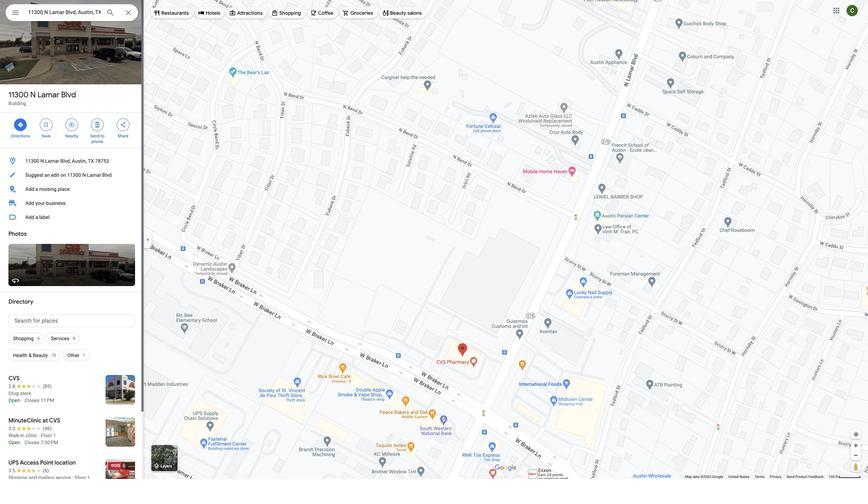 Task type: locate. For each thing, give the bounding box(es) containing it.
open down walk-
[[8, 440, 20, 446]]

lamar
[[38, 90, 59, 100], [45, 158, 59, 164], [87, 172, 101, 178]]

n inside button
[[82, 172, 86, 178]]

2 vertical spatial add
[[25, 215, 34, 220]]

0 vertical spatial 11300
[[8, 90, 28, 100]]

send product feedback button
[[787, 475, 824, 479]]

beauty
[[390, 10, 406, 16], [33, 353, 48, 358]]

1 vertical spatial blvd
[[102, 172, 112, 178]]

11300 inside button
[[25, 158, 39, 164]]

0 vertical spatial add
[[25, 186, 34, 192]]

 search field
[[6, 4, 138, 23]]

photos
[[8, 231, 27, 238]]

missing
[[39, 186, 56, 192]]

n for blvd,
[[40, 158, 44, 164]]

⋅ inside walk-in clinic · floor 1 open ⋅ closes 7:30 pm
[[21, 440, 23, 446]]

100 ft
[[829, 475, 838, 479]]

1 horizontal spatial 1
[[83, 353, 85, 358]]

78753
[[95, 158, 109, 164]]

send inside send to phone
[[90, 134, 100, 139]]

0 horizontal spatial send
[[90, 134, 100, 139]]

0 vertical spatial lamar
[[38, 90, 59, 100]]

a for label
[[35, 215, 38, 220]]

add left your
[[25, 201, 34, 206]]

minuteclinic at cvs
[[8, 418, 60, 425]]

2.8
[[8, 384, 15, 389]]

0 horizontal spatial 1
[[53, 433, 56, 439]]

walk-in clinic · floor 1 open ⋅ closes 7:30 pm
[[8, 433, 58, 446]]

show street view coverage image
[[851, 462, 861, 472]]


[[43, 121, 49, 129]]

shopping left 4
[[13, 336, 34, 342]]

2 horizontal spatial n
[[82, 172, 86, 178]]

1 closes from the top
[[25, 398, 39, 404]]

footer inside google maps "element"
[[685, 475, 829, 479]]

collapse side panel image
[[144, 236, 152, 244]]

add
[[25, 186, 34, 192], [25, 201, 34, 206], [25, 215, 34, 220]]

0 vertical spatial closes
[[25, 398, 39, 404]]

11300 right on on the left top
[[67, 172, 81, 178]]

2 add from the top
[[25, 201, 34, 206]]

1 inside other 1
[[83, 353, 85, 358]]

minuteclinic
[[8, 418, 41, 425]]

&
[[29, 353, 32, 358]]

shopping inside the 11300 n lamar blvd main content
[[13, 336, 34, 342]]

walk-
[[8, 433, 20, 439]]

none field inside 11300 n lamar blvd, austin, tx 78753 field
[[28, 8, 101, 17]]

add down suggest
[[25, 186, 34, 192]]

1 open from the top
[[8, 398, 20, 404]]

0 vertical spatial n
[[30, 90, 36, 100]]

11300 up suggest
[[25, 158, 39, 164]]

google account: christina overa  
(christinaovera9@gmail.com) image
[[847, 5, 858, 16]]

1
[[83, 353, 85, 358], [53, 433, 56, 439]]

coffee button
[[307, 5, 338, 21]]

0 vertical spatial blvd
[[61, 90, 76, 100]]

0 vertical spatial 1
[[83, 353, 85, 358]]

privacy button
[[770, 475, 781, 479]]

ups access point location
[[8, 460, 76, 467]]

footer containing map data ©2023 google
[[685, 475, 829, 479]]

⋅ down the in
[[21, 440, 23, 446]]

3.5
[[8, 468, 15, 474]]

10
[[51, 353, 56, 358]]

0 vertical spatial open
[[8, 398, 20, 404]]

united states button
[[729, 475, 750, 479]]

cvs right at
[[49, 418, 60, 425]]

1 vertical spatial closes
[[25, 440, 39, 446]]

1 right other
[[83, 353, 85, 358]]

2 ⋅ from the top
[[21, 440, 23, 446]]

1 right floor
[[53, 433, 56, 439]]

add a missing place button
[[0, 182, 144, 196]]

11300 up building
[[8, 90, 28, 100]]

1 horizontal spatial beauty
[[390, 10, 406, 16]]

1 horizontal spatial send
[[787, 475, 795, 479]]

a left missing
[[35, 186, 38, 192]]

send inside button
[[787, 475, 795, 479]]

ft
[[836, 475, 838, 479]]

point
[[40, 460, 53, 467]]

2 closes from the top
[[25, 440, 39, 446]]

shopping for shopping 4
[[13, 336, 34, 342]]

1 vertical spatial shopping
[[13, 336, 34, 342]]

n inside button
[[40, 158, 44, 164]]

1 vertical spatial open
[[8, 440, 20, 446]]

1 horizontal spatial blvd
[[102, 172, 112, 178]]

None field
[[28, 8, 101, 17]]

google
[[712, 475, 723, 479]]

open down drug on the bottom
[[8, 398, 20, 404]]

store
[[20, 391, 31, 396]]

lamar down tx
[[87, 172, 101, 178]]

lamar inside suggest an edit on 11300 n lamar blvd button
[[87, 172, 101, 178]]

1 horizontal spatial shopping
[[279, 10, 301, 16]]

states
[[740, 475, 750, 479]]

phone
[[92, 139, 103, 144]]

attractions button
[[227, 5, 267, 21]]

place
[[58, 186, 70, 192]]

add for add your business
[[25, 201, 34, 206]]

2 vertical spatial n
[[82, 172, 86, 178]]

salons
[[407, 10, 422, 16]]

beauty inside button
[[390, 10, 406, 16]]

actions for 11300 n lamar blvd region
[[0, 113, 144, 148]]

shopping for shopping
[[279, 10, 301, 16]]

0 horizontal spatial cvs
[[8, 375, 20, 382]]

1 horizontal spatial n
[[40, 158, 44, 164]]

terms button
[[755, 475, 765, 479]]

suggest an edit on 11300 n lamar blvd button
[[0, 168, 144, 182]]

⋅
[[21, 398, 23, 404], [21, 440, 23, 446]]

3.0
[[8, 426, 15, 432]]


[[17, 121, 24, 129]]

1 vertical spatial a
[[35, 215, 38, 220]]

shopping inside button
[[279, 10, 301, 16]]

open
[[8, 398, 20, 404], [8, 440, 20, 446]]

lamar for blvd,
[[45, 158, 59, 164]]

0 vertical spatial a
[[35, 186, 38, 192]]

1 vertical spatial lamar
[[45, 158, 59, 164]]

1 vertical spatial ⋅
[[21, 440, 23, 446]]

send left product
[[787, 475, 795, 479]]

⋅ down store
[[21, 398, 23, 404]]

1 vertical spatial 11300
[[25, 158, 39, 164]]

blvd up 
[[61, 90, 76, 100]]

send
[[90, 134, 100, 139], [787, 475, 795, 479]]

send product feedback
[[787, 475, 824, 479]]

zoom in image
[[853, 443, 859, 449]]

0 vertical spatial ⋅
[[21, 398, 23, 404]]

blvd down 78753
[[102, 172, 112, 178]]

send to phone
[[90, 134, 104, 144]]

add left the "label" at the top left
[[25, 215, 34, 220]]

a for missing
[[35, 186, 38, 192]]

3 add from the top
[[25, 215, 34, 220]]

1 a from the top
[[35, 186, 38, 192]]

0 vertical spatial shopping
[[279, 10, 301, 16]]

1 vertical spatial add
[[25, 201, 34, 206]]

7:30 pm
[[41, 440, 58, 446]]

1 ⋅ from the top
[[21, 398, 23, 404]]

2 vertical spatial 11300
[[67, 172, 81, 178]]

groceries button
[[340, 5, 377, 21]]

1 add from the top
[[25, 186, 34, 192]]

2 vertical spatial lamar
[[87, 172, 101, 178]]

0 horizontal spatial beauty
[[33, 353, 48, 358]]

send for send product feedback
[[787, 475, 795, 479]]

n
[[30, 90, 36, 100], [40, 158, 44, 164], [82, 172, 86, 178]]

closes down clinic
[[25, 440, 39, 446]]

11300 N Lamar Blvd, Austin, TX 78753 field
[[6, 4, 138, 21]]

beauty left salons
[[390, 10, 406, 16]]

lamar left blvd,
[[45, 158, 59, 164]]

None text field
[[8, 315, 135, 328]]

groceries
[[350, 10, 373, 16]]

11300 for blvd
[[8, 90, 28, 100]]

n inside 11300 n lamar blvd building
[[30, 90, 36, 100]]

cvs up 2.8
[[8, 375, 20, 382]]

11 pm
[[41, 398, 54, 404]]

a left the "label" at the top left
[[35, 215, 38, 220]]

closes inside walk-in clinic · floor 1 open ⋅ closes 7:30 pm
[[25, 440, 39, 446]]

0 horizontal spatial blvd
[[61, 90, 76, 100]]

lamar up 
[[38, 90, 59, 100]]

0 horizontal spatial shopping
[[13, 336, 34, 342]]

closes down store
[[25, 398, 39, 404]]


[[11, 8, 20, 18]]

health & beauty 10
[[13, 353, 56, 358]]

a
[[35, 186, 38, 192], [35, 215, 38, 220]]

add your business link
[[0, 196, 144, 210]]

shopping left coffee "button"
[[279, 10, 301, 16]]

share
[[118, 134, 128, 139]]

footer
[[685, 475, 829, 479]]

11300 inside 11300 n lamar blvd building
[[8, 90, 28, 100]]

none text field inside the 11300 n lamar blvd main content
[[8, 315, 135, 328]]

0 vertical spatial beauty
[[390, 10, 406, 16]]

0 horizontal spatial n
[[30, 90, 36, 100]]

1 vertical spatial n
[[40, 158, 44, 164]]

privacy
[[770, 475, 781, 479]]

1 vertical spatial beauty
[[33, 353, 48, 358]]

1 vertical spatial send
[[787, 475, 795, 479]]

1 vertical spatial 1
[[53, 433, 56, 439]]

2 open from the top
[[8, 440, 20, 446]]

blvd,
[[60, 158, 71, 164]]

·
[[38, 433, 40, 439]]

lamar inside 11300 n lamar blvd, austin, tx 78753 button
[[45, 158, 59, 164]]

location
[[55, 460, 76, 467]]

closes inside drug store open ⋅ closes 11 pm
[[25, 398, 39, 404]]

lamar inside 11300 n lamar blvd building
[[38, 90, 59, 100]]

building
[[8, 101, 26, 106]]

0 vertical spatial send
[[90, 134, 100, 139]]

 button
[[6, 4, 25, 23]]

11300 n lamar blvd, austin, tx 78753
[[25, 158, 109, 164]]

2 a from the top
[[35, 215, 38, 220]]

services 8
[[51, 336, 75, 342]]

beauty right &
[[33, 353, 48, 358]]

1 vertical spatial cvs
[[49, 418, 60, 425]]

united
[[729, 475, 739, 479]]


[[120, 121, 126, 129]]

hotels
[[206, 10, 220, 16]]

product
[[795, 475, 808, 479]]

blvd
[[61, 90, 76, 100], [102, 172, 112, 178]]

11300
[[8, 90, 28, 100], [25, 158, 39, 164], [67, 172, 81, 178]]

send up phone
[[90, 134, 100, 139]]



Task type: describe. For each thing, give the bounding box(es) containing it.
add for add a label
[[25, 215, 34, 220]]

11300 n lamar blvd, austin, tx 78753 button
[[0, 154, 144, 168]]

add a label
[[25, 215, 50, 220]]

coffee
[[318, 10, 334, 16]]

send for send to phone
[[90, 134, 100, 139]]

clinic
[[26, 433, 37, 439]]

tx
[[88, 158, 94, 164]]

1 horizontal spatial cvs
[[49, 418, 60, 425]]

lamar for blvd
[[38, 90, 59, 100]]

to
[[101, 134, 104, 139]]

restaurants button
[[151, 5, 193, 21]]

11300 for blvd,
[[25, 158, 39, 164]]

health
[[13, 353, 27, 358]]

1 inside walk-in clinic · floor 1 open ⋅ closes 7:30 pm
[[53, 433, 56, 439]]

zoom out image
[[853, 453, 859, 458]]

google maps element
[[0, 0, 868, 479]]

100
[[829, 475, 835, 479]]

blvd inside button
[[102, 172, 112, 178]]

3.0 stars 46 reviews image
[[8, 425, 52, 432]]

label
[[39, 215, 50, 220]]

other 1
[[67, 353, 85, 358]]


[[69, 121, 75, 129]]

add a label button
[[0, 210, 144, 224]]

other
[[67, 353, 79, 358]]

100 ft button
[[829, 475, 861, 479]]

11300 n lamar blvd building
[[8, 90, 76, 106]]

©2023
[[701, 475, 711, 479]]

n for blvd
[[30, 90, 36, 100]]

your
[[35, 201, 45, 206]]

(46)
[[43, 426, 52, 432]]

directory
[[8, 299, 33, 306]]

drug store open ⋅ closes 11 pm
[[8, 391, 54, 404]]

in
[[20, 433, 24, 439]]

add your business
[[25, 201, 66, 206]]

floor
[[41, 433, 52, 439]]

11300 inside button
[[67, 172, 81, 178]]

drug
[[8, 391, 19, 396]]

beauty salons
[[390, 10, 422, 16]]

edit
[[51, 172, 59, 178]]

at
[[43, 418, 48, 425]]

(85)
[[43, 384, 52, 389]]

shopping button
[[269, 5, 305, 21]]

add a missing place
[[25, 186, 70, 192]]

map data ©2023 google
[[685, 475, 723, 479]]

feedback
[[809, 475, 824, 479]]

attractions
[[237, 10, 263, 16]]

services
[[51, 336, 69, 342]]

hotels button
[[195, 5, 224, 21]]

4
[[37, 336, 40, 341]]

open inside walk-in clinic · floor 1 open ⋅ closes 7:30 pm
[[8, 440, 20, 446]]


[[94, 121, 101, 129]]

terms
[[755, 475, 765, 479]]

blvd inside 11300 n lamar blvd building
[[61, 90, 76, 100]]

save
[[42, 134, 51, 139]]

map
[[685, 475, 692, 479]]

11300 n lamar blvd main content
[[0, 0, 144, 479]]

8
[[73, 336, 75, 341]]

austin,
[[72, 158, 87, 164]]

add for add a missing place
[[25, 186, 34, 192]]

access
[[20, 460, 39, 467]]

⋅ inside drug store open ⋅ closes 11 pm
[[21, 398, 23, 404]]

(6)
[[43, 468, 49, 474]]

business
[[46, 201, 66, 206]]

layers
[[161, 464, 172, 469]]

suggest
[[25, 172, 43, 178]]

0 vertical spatial cvs
[[8, 375, 20, 382]]

suggest an edit on 11300 n lamar blvd
[[25, 172, 112, 178]]

3.5 stars 6 reviews image
[[8, 468, 49, 475]]

nearby
[[65, 134, 78, 139]]

open inside drug store open ⋅ closes 11 pm
[[8, 398, 20, 404]]

on
[[60, 172, 66, 178]]

beauty inside the 11300 n lamar blvd main content
[[33, 353, 48, 358]]

show your location image
[[853, 432, 859, 438]]

ups
[[8, 460, 19, 467]]

united states
[[729, 475, 750, 479]]

shopping 4
[[13, 336, 40, 342]]

an
[[44, 172, 50, 178]]

data
[[693, 475, 700, 479]]

2.8 stars 85 reviews image
[[8, 383, 52, 390]]

restaurants
[[161, 10, 189, 16]]



Task type: vqa. For each thing, say whether or not it's contained in the screenshot.
the 123 in the Suggest an edit on 123 Robert S Kerr Ave button
no



